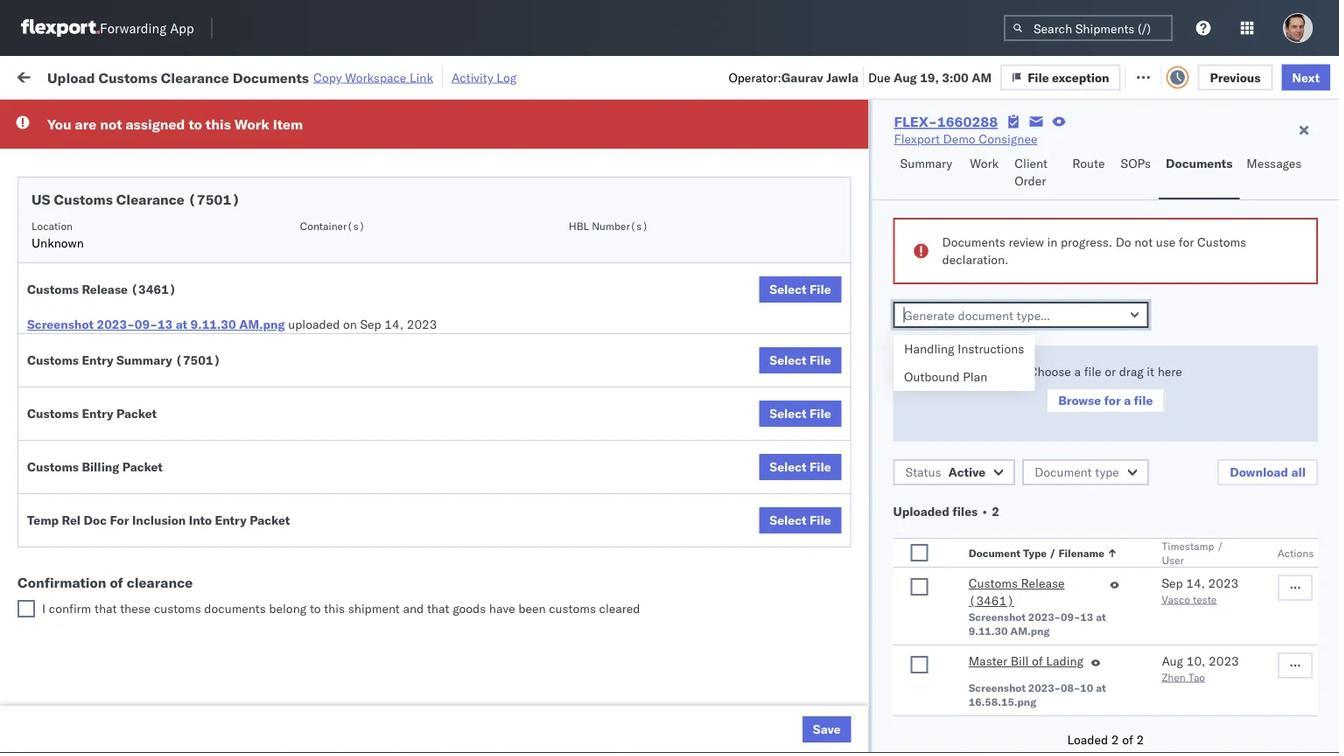 Task type: vqa. For each thing, say whether or not it's contained in the screenshot.
for in Documents review in progress. Do not use for Customs declaration.
yes



Task type: describe. For each thing, give the bounding box(es) containing it.
batch action button
[[1215, 63, 1329, 89]]

pickup for third the schedule pickup from los angeles, ca link from the top of the page
[[95, 550, 133, 565]]

resize handle column header for mode
[[620, 136, 641, 754]]

progress
[[273, 109, 317, 122]]

workspace
[[345, 70, 406, 85]]

screenshot for screenshot 2023-09-13 at 9.11.30 am.png
[[969, 611, 1026, 624]]

angeles, for confirm pickup from los angeles, ca link corresponding to honeywell
[[181, 396, 229, 411]]

am.png for screenshot 2023-09-13 at 9.11.30 am.png uploaded on sep 14, 2023
[[239, 317, 285, 332]]

handling
[[904, 341, 954, 357]]

karl
[[763, 714, 786, 729]]

5 -- from the top
[[1192, 675, 1207, 691]]

2:59 am est, mar 3, 2023
[[282, 598, 435, 614]]

pm up 3:00 pm est, feb 20, 2023
[[311, 213, 331, 228]]

delivery up temp rel doc for inclusion into entry packet
[[130, 482, 175, 497]]

los down customs entry summary (7501) on the left top
[[158, 396, 178, 411]]

0 horizontal spatial file
[[1084, 364, 1102, 379]]

2 vertical spatial entry
[[215, 513, 247, 528]]

21,
[[395, 329, 414, 344]]

flex-1988285
[[966, 136, 1057, 151]]

los left the into
[[165, 512, 185, 527]]

flex-1660288 link
[[894, 113, 998, 130]]

demu1232567 up type
[[1078, 444, 1167, 459]]

customs inside customs release (3461)
[[969, 576, 1018, 591]]

flex-1911408 for confirm pickup from los angeles, ca
[[966, 367, 1057, 382]]

workitem button
[[11, 139, 254, 157]]

confirm pickup from los angeles, ca button for bookings test consignee
[[40, 357, 249, 393]]

lagerfeld
[[789, 714, 841, 729]]

delivery down us customs clearance (7501)
[[95, 212, 140, 228]]

sep inside sep 14, 2023 vasco teste
[[1162, 576, 1183, 591]]

app
[[170, 20, 194, 36]]

(7501) for customs entry summary (7501)
[[175, 353, 221, 368]]

aug inside "aug 10, 2023 zhen tao"
[[1162, 654, 1183, 669]]

3:00 am est, feb 25, 2023
[[282, 444, 441, 460]]

3 resize handle column header from the left
[[506, 136, 527, 754]]

2 flex-2001714 from the top
[[966, 213, 1057, 228]]

1 horizontal spatial customs release (3461)
[[969, 576, 1065, 609]]

0 vertical spatial this
[[206, 116, 231, 133]]

otter for otter products, llc
[[763, 136, 792, 151]]

19,
[[920, 69, 939, 85]]

ocean fcl for 2:59 am est, mar 3, 2023
[[536, 598, 597, 614]]

clearance for us customs clearance (7501)
[[116, 191, 185, 208]]

07492792403
[[1192, 714, 1276, 729]]

flex id button
[[930, 139, 1052, 157]]

los up screenshot 2023-09-13 at 9.11.30 am.png link
[[165, 281, 185, 296]]

2 2001714 from the top
[[1004, 213, 1057, 228]]

screenshot for screenshot 2023-09-13 at 9.11.30 am.png uploaded on sep 14, 2023
[[27, 317, 94, 332]]

mbltest1234
[[1192, 136, 1275, 151]]

3 schedule from the top
[[40, 212, 92, 228]]

(3461) inside customs release (3461)
[[969, 593, 1014, 609]]

filtered by:
[[18, 107, 80, 123]]

1 horizontal spatial international
[[844, 714, 915, 729]]

2 vertical spatial 17,
[[388, 213, 407, 228]]

9 resize handle column header from the left
[[1308, 136, 1329, 754]]

products,
[[795, 136, 849, 151]]

select file button for customs billing packet
[[759, 454, 842, 481]]

ocean lcl for honeywell
[[536, 329, 596, 344]]

angeles, for fourth the schedule pickup from los angeles, ca link from the top of the page
[[188, 589, 236, 604]]

1 vertical spatial this
[[324, 601, 345, 617]]

delivery for 3:00 am est, feb 25, 2023
[[88, 443, 133, 459]]

save
[[813, 722, 841, 737]]

flex-1977428 for schedule delivery appointment
[[966, 329, 1057, 344]]

activity log
[[452, 70, 517, 85]]

document type / filename
[[969, 547, 1105, 560]]

screenshot 2023-08-10 at 16.58.15.png
[[969, 681, 1106, 709]]

est, for schedule delivery appointment link associated with 2:59 am est, feb 17, 2023
[[335, 136, 361, 151]]

2 schedule delivery appointment button from the top
[[40, 211, 215, 231]]

air for 3:00 pm est, feb 20, 2023
[[536, 252, 552, 267]]

0 horizontal spatial on
[[343, 317, 357, 332]]

017482927423 for 12:00 pm est, feb 25, 2023
[[1192, 483, 1283, 498]]

4 schedule from the top
[[40, 281, 92, 296]]

13 for screenshot 2023-09-13 at 9.11.30 am.png
[[1080, 611, 1093, 624]]

2 schedule pickup from los angeles, ca link from the top
[[40, 511, 249, 546]]

schedule pickup from los angeles, ca button for flex-1911466
[[40, 549, 249, 586]]

list box containing handling instructions
[[894, 335, 1035, 391]]

0 vertical spatial aug
[[894, 69, 917, 85]]

my
[[18, 63, 45, 88]]

mbl/mawb numbers
[[1192, 143, 1299, 156]]

snoozed
[[362, 109, 403, 122]]

3 bicu1234565, from the top
[[1078, 636, 1164, 652]]

client for client name
[[649, 143, 678, 156]]

2 schedule delivery appointment from the top
[[40, 212, 215, 228]]

browse
[[1058, 393, 1101, 408]]

7 schedule from the top
[[40, 550, 92, 565]]

0 horizontal spatial demo
[[698, 521, 731, 537]]

1 horizontal spatial on
[[436, 68, 449, 83]]

0 horizontal spatial flexport demo consignee
[[649, 521, 793, 537]]

download
[[1230, 465, 1288, 480]]

25, for 3:00 am est, feb 25, 2023
[[388, 444, 407, 460]]

1977428 for confirm pickup from los angeles, ca
[[1004, 406, 1057, 421]]

of up these
[[110, 574, 123, 592]]

demu1232567 down 10, at right bottom
[[1168, 675, 1257, 690]]

1 flex-1911466 from the top
[[966, 560, 1057, 575]]

track
[[453, 68, 481, 83]]

2 appointment from the top
[[143, 212, 215, 228]]

delivery for 2:59 am est, feb 17, 2023
[[95, 135, 140, 151]]

summary button
[[893, 148, 963, 200]]

schedule delivery appointment for 10:30 pm est, feb 21, 2023
[[40, 328, 215, 343]]

gaurav
[[782, 69, 823, 85]]

vasco
[[1162, 593, 1190, 606]]

0 vertical spatial to
[[189, 116, 202, 133]]

schedule delivery appointment button for 2:59 am est, feb 17, 2023
[[40, 134, 215, 154]]

4 schedule pickup from los angeles, ca link from the top
[[40, 588, 249, 623]]

customs release (3461) link
[[969, 575, 1102, 610]]

these
[[120, 601, 151, 617]]

for inside documents review in progress. do not use for customs declaration.
[[1179, 235, 1194, 250]]

customs entry packet
[[27, 406, 157, 421]]

1 vertical spatial flexport
[[649, 521, 695, 537]]

ocean fcl for 3:00 am est, feb 25, 2023
[[536, 444, 597, 460]]

am for bookings test consignee
[[311, 444, 332, 460]]

numbers for container numbers
[[1078, 150, 1122, 163]]

upload proof of delivery
[[40, 482, 175, 497]]

1 vertical spatial to
[[310, 601, 321, 617]]

document for document type / filename
[[969, 547, 1021, 560]]

2 schedule delivery appointment link from the top
[[40, 211, 215, 229]]

confirm for confirm pickup from los angeles, ca link corresponding to honeywell
[[40, 396, 85, 411]]

schedule delivery appointment button for 10:30 pm est, feb 21, 2023
[[40, 327, 215, 346]]

0 vertical spatial sep
[[360, 317, 381, 332]]

1 schedule from the top
[[40, 135, 92, 151]]

0 vertical spatial 14,
[[385, 317, 404, 332]]

c/o
[[941, 714, 962, 729]]

0 vertical spatial (3461)
[[131, 282, 176, 297]]

2 bicu1234565, demu1232567 from the top
[[1078, 598, 1257, 613]]

appointment for 10:30 pm est, feb 21, 2023
[[143, 328, 215, 343]]

3 schedule pickup from los angeles, ca link from the top
[[40, 549, 249, 584]]

next button
[[1282, 64, 1330, 90]]

ocean lcl for otter
[[536, 136, 596, 151]]

5 schedule from the top
[[40, 328, 92, 343]]

uploaded files ∙ 2
[[893, 504, 1000, 519]]

tao
[[1188, 671, 1205, 684]]

loaded 2 of 2
[[1067, 733, 1144, 748]]

1 flex-2001714 from the top
[[966, 175, 1057, 190]]

zhen
[[1162, 671, 1186, 684]]

i confirm that these customs documents belong to this shipment and that goods have been customs cleared
[[42, 601, 640, 617]]

flxt00001977428a for schedule pickup from los angeles, ca
[[1192, 290, 1313, 305]]

0 horizontal spatial not
[[100, 116, 122, 133]]

forwarding app
[[100, 20, 194, 36]]

file for customs billing packet
[[810, 460, 831, 475]]

1 integration test account - western digital from the top
[[763, 175, 998, 190]]

bill
[[1011, 654, 1029, 669]]

fcl for 2:59 am est, mar 3, 2023
[[575, 598, 597, 614]]

778 at risk
[[329, 68, 389, 83]]

import work button
[[140, 56, 228, 95]]

screenshot 2023-09-13 at 9.11.30 am.png uploaded on sep 14, 2023
[[27, 317, 437, 332]]

at for screenshot 2023-09-13 at 9.11.30 am.png uploaded on sep 14, 2023
[[176, 317, 187, 332]]

3:00 for bookings test consignee
[[282, 444, 308, 460]]

of for master
[[1032, 654, 1043, 669]]

select file button for customs release (3461)
[[759, 277, 842, 303]]

upload proof of delivery link
[[40, 481, 175, 498]]

filename
[[1059, 547, 1105, 560]]

2 schedule pickup from los angeles, ca from the top
[[40, 512, 236, 544]]

est, up 3:00 pm est, feb 20, 2023
[[334, 213, 360, 228]]

4 ocean from the top
[[536, 598, 572, 614]]

confirm for bookings's confirm pickup from los angeles, ca link
[[40, 358, 85, 373]]

2 customs from the left
[[549, 601, 596, 617]]

pm for upload customs clearance documents
[[311, 252, 331, 267]]

flex-1660288
[[894, 113, 998, 130]]

am for flexport demo consignee
[[311, 521, 332, 537]]

demu1232567 up 10, at right bottom
[[1168, 636, 1257, 652]]

187
[[410, 68, 432, 83]]

2023- for screenshot 2023-08-10 at 16.58.15.png
[[1028, 681, 1061, 695]]

2 western from the top
[[913, 213, 959, 228]]

file for customs entry packet
[[810, 406, 831, 421]]

work button
[[963, 148, 1008, 200]]

documents inside documents review in progress. do not use for customs declaration.
[[942, 235, 1006, 250]]

est, for upload proof of delivery link
[[341, 483, 368, 498]]

angeles, for 3rd the schedule pickup from los angeles, ca link from the bottom
[[188, 512, 236, 527]]

Search Shipments (/) text field
[[1004, 15, 1173, 41]]

select for customs entry packet
[[770, 406, 807, 421]]

2 -- from the top
[[1192, 560, 1207, 575]]

flex-2150210 for 3:00 pm est, feb 20, 2023
[[966, 252, 1057, 267]]

1 that from the left
[[94, 601, 117, 617]]

1 bicu1234565, demu1232567 from the top
[[1078, 559, 1257, 575]]

ocean for bookings test consignee
[[536, 444, 572, 460]]

ca for bookings's confirm pickup from los angeles, ca link
[[40, 375, 57, 390]]

los down screenshot 2023-09-13 at 9.11.30 am.png link
[[158, 358, 178, 373]]

demu1232567 down timestamp / user button
[[1168, 598, 1257, 613]]

2 integration test account - western digital from the top
[[763, 213, 998, 228]]

angeles
[[188, 165, 232, 180]]

customs billing packet
[[27, 460, 163, 475]]

demu1232567 up browse for a file at the bottom right of page
[[1078, 367, 1167, 382]]

aug 10, 2023 zhen tao
[[1162, 654, 1239, 684]]

temp
[[27, 513, 59, 528]]

1 2001714 from the top
[[1004, 175, 1057, 190]]

feb left 28,
[[364, 521, 385, 537]]

from for third the schedule pickup from los angeles, ca link from the top of the page
[[136, 550, 162, 565]]

select file for customs entry packet
[[770, 406, 831, 421]]

2 1911466 from the top
[[1004, 598, 1057, 614]]

3 bicu1234565, demu1232567 from the top
[[1078, 636, 1257, 652]]

at left risk
[[355, 68, 366, 83]]

due aug 19, 3:00 am
[[868, 69, 992, 85]]

otter products, llc
[[763, 136, 873, 151]]

017482927423 for 3:00 pm est, feb 20, 2023
[[1192, 252, 1283, 267]]

08-
[[1061, 681, 1080, 695]]

select file button for temp rel doc for inclusion into entry packet
[[759, 508, 842, 534]]

batch action
[[1242, 68, 1318, 83]]

1 3:30 pm est, feb 17, 2023 from the top
[[282, 175, 440, 190]]

confirmation of clearance
[[18, 574, 193, 592]]

2 that from the left
[[427, 601, 449, 617]]

8 schedule from the top
[[40, 589, 92, 604]]

bleckmann
[[965, 714, 1027, 729]]

packet for customs entry packet
[[116, 406, 157, 421]]

ready
[[133, 109, 164, 122]]

entry for summary
[[82, 353, 113, 368]]

and
[[403, 601, 424, 617]]

pickup for bookings's confirm pickup from los angeles, ca link
[[88, 358, 126, 373]]

0 horizontal spatial summary
[[116, 353, 172, 368]]

1 western from the top
[[913, 175, 959, 190]]

consignee button
[[754, 139, 912, 157]]

action
[[1279, 68, 1318, 83]]

est, for schedule delivery appointment link associated with 10:30 pm est, feb 21, 2023
[[341, 329, 368, 344]]

container numbers
[[1078, 136, 1125, 163]]

2 vertical spatial packet
[[250, 513, 290, 528]]

confirm delivery
[[40, 443, 133, 459]]

container
[[1078, 136, 1125, 149]]

confirm
[[49, 601, 91, 617]]

b.v
[[918, 714, 938, 729]]

confirm pickup from los angeles, ca link for bookings
[[40, 357, 249, 392]]

1 horizontal spatial work
[[234, 116, 269, 133]]

angeles, for third the schedule pickup from los angeles, ca link from the top of the page
[[188, 550, 236, 565]]

los inside schedule pickup from los angeles international airport
[[165, 165, 185, 180]]

los up the clearance
[[165, 550, 185, 565]]

2 3:30 pm est, feb 17, 2023 from the top
[[282, 213, 440, 228]]

0 horizontal spatial a
[[1074, 364, 1081, 379]]

of for loaded
[[1122, 733, 1133, 748]]

187 on track
[[410, 68, 481, 83]]

you
[[47, 116, 71, 133]]

am up 1660288 in the top right of the page
[[972, 69, 992, 85]]

customs inside documents review in progress. do not use for customs declaration.
[[1197, 235, 1247, 250]]

pm for upload proof of delivery
[[319, 483, 338, 498]]

ocean for otter products - test account
[[536, 136, 572, 151]]

confirm pickup from los angeles, ca link for honeywell
[[40, 395, 249, 430]]

0 horizontal spatial for
[[167, 109, 181, 122]]

1660288
[[937, 113, 998, 130]]

container(s)
[[300, 219, 365, 232]]

summary inside summary button
[[900, 156, 952, 171]]

mbl/mawb numbers button
[[1183, 139, 1339, 157]]

activity log button
[[452, 67, 517, 88]]

timestamp
[[1162, 540, 1214, 553]]

1 -- from the top
[[1192, 521, 1207, 537]]

2 bicu1234565, from the top
[[1078, 598, 1164, 613]]

1 horizontal spatial flexport demo consignee
[[894, 131, 1038, 147]]

28,
[[388, 521, 407, 537]]

1 1911466 from the top
[[1004, 560, 1057, 575]]

3:00 pm est, feb 20, 2023
[[282, 252, 440, 267]]

1 horizontal spatial 2
[[1111, 733, 1119, 748]]

clearance
[[127, 574, 193, 592]]

8 resize handle column header from the left
[[1162, 136, 1183, 754]]

los right these
[[165, 589, 185, 604]]

0 horizontal spatial customs release (3461)
[[27, 282, 176, 297]]

status active
[[906, 465, 986, 480]]

/ inside "timestamp / user"
[[1217, 540, 1224, 553]]

lading
[[1046, 654, 1084, 669]]

demu1232567 up sep 14, 2023 vasco teste
[[1168, 559, 1257, 575]]

0 vertical spatial upload
[[47, 68, 95, 86]]

4 -- from the top
[[1192, 637, 1207, 652]]

2:59 am est, feb 17, 2023
[[282, 136, 441, 151]]

am right belong
[[311, 598, 332, 614]]

location unknown
[[32, 219, 84, 251]]

1 bicu1234565, from the top
[[1078, 559, 1164, 575]]

2023 inside "aug 10, 2023 zhen tao"
[[1209, 654, 1239, 669]]

4 bicu1234565, demu1232567 from the top
[[1078, 675, 1257, 690]]

Generate document type... text field
[[893, 302, 1149, 328]]

09- for screenshot 2023-09-13 at 9.11.30 am.png uploaded on sep 14, 2023
[[135, 317, 157, 332]]

2 digital from the top
[[962, 213, 998, 228]]



Task type: locate. For each thing, give the bounding box(es) containing it.
documents inside upload customs clearance documents
[[40, 260, 104, 275]]

2 maeu1234567 from the top
[[1078, 328, 1167, 344]]

to right assigned on the top of the page
[[189, 116, 202, 133]]

messages
[[1247, 156, 1302, 171]]

2023- for screenshot 2023-09-13 at 9.11.30 am.png uploaded on sep 14, 2023
[[97, 317, 135, 332]]

1 schedule pickup from los angeles, ca button from the top
[[40, 280, 249, 316]]

schedule pickup from los angeles, ca for first 'schedule pickup from los angeles, ca' button from the bottom
[[40, 589, 236, 621]]

4 select file button from the top
[[759, 454, 842, 481]]

1 select from the top
[[770, 282, 807, 297]]

cleared
[[599, 601, 640, 617]]

next
[[1292, 69, 1320, 85]]

pm down container(s)
[[311, 252, 331, 267]]

flexport inside flexport demo consignee link
[[894, 131, 940, 147]]

confirm pickup from los angeles, ca down screenshot 2023-09-13 at 9.11.30 am.png link
[[40, 358, 229, 390]]

2 confirm pickup from los angeles, ca from the top
[[40, 396, 229, 429]]

schedule delivery appointment button down us customs clearance (7501)
[[40, 211, 215, 231]]

3 schedule delivery appointment button from the top
[[40, 327, 215, 346]]

delivery up billing
[[88, 443, 133, 459]]

confirm pickup from los angeles, ca for bookings
[[40, 358, 229, 390]]

2 vertical spatial flex-1977428
[[966, 406, 1057, 421]]

resize handle column header
[[250, 136, 271, 754], [445, 136, 466, 754], [506, 136, 527, 754], [620, 136, 641, 754], [733, 136, 754, 754], [909, 136, 930, 754], [1049, 136, 1070, 754], [1162, 136, 1183, 754], [1308, 136, 1329, 754]]

pm right 10:30
[[319, 329, 338, 344]]

est, up the 12:00 pm est, feb 25, 2023
[[335, 444, 361, 460]]

2 flex-1911466 from the top
[[966, 598, 1057, 614]]

otter left name
[[649, 136, 678, 151]]

5 select file button from the top
[[759, 508, 842, 534]]

1 lcl from the top
[[575, 136, 596, 151]]

0 vertical spatial actions
[[1287, 143, 1323, 156]]

documents down mbltest1234 in the top right of the page
[[1166, 156, 1233, 171]]

est, down the 12:00 pm est, feb 25, 2023
[[335, 521, 361, 537]]

flex-2150210 for 12:00 pm est, feb 25, 2023
[[966, 483, 1057, 498]]

3 schedule pickup from los angeles, ca button from the top
[[40, 588, 249, 625]]

2 vertical spatial screenshot
[[969, 681, 1026, 695]]

flex-1911466
[[966, 560, 1057, 575], [966, 598, 1057, 614], [966, 637, 1057, 652], [966, 675, 1057, 691]]

documents up in
[[233, 68, 309, 86]]

1 vertical spatial international
[[844, 714, 915, 729]]

(10)
[[284, 68, 314, 83]]

plan
[[963, 369, 988, 385]]

1 vertical spatial aug
[[1162, 654, 1183, 669]]

flex-1977428
[[966, 290, 1057, 305], [966, 329, 1057, 344], [966, 406, 1057, 421]]

1 flex-2150210 from the top
[[966, 252, 1057, 267]]

est, down container(s)
[[334, 252, 360, 267]]

3 ocean from the top
[[536, 444, 572, 460]]

4 1911466 from the top
[[1004, 675, 1057, 691]]

1 schedule pickup from los angeles, ca from the top
[[40, 281, 236, 313]]

2 for ∙
[[992, 504, 1000, 519]]

schedule
[[40, 135, 92, 151], [40, 165, 92, 180], [40, 212, 92, 228], [40, 281, 92, 296], [40, 328, 92, 343], [40, 512, 92, 527], [40, 550, 92, 565], [40, 589, 92, 604]]

flex-1977428 down declaration. at the right of page
[[966, 290, 1057, 305]]

0 vertical spatial release
[[82, 282, 128, 297]]

2001714 down 1988285
[[1004, 175, 1057, 190]]

2 air from the top
[[536, 252, 552, 267]]

choose a file or drag it here
[[1029, 364, 1182, 379]]

browse for a file button
[[1046, 388, 1165, 414]]

1 vertical spatial schedule pickup from los angeles, ca button
[[40, 549, 249, 586]]

:
[[125, 109, 129, 122], [403, 109, 406, 122]]

3:00 for integration test account - on ag
[[282, 252, 308, 267]]

upload customs clearance documents
[[40, 242, 192, 275]]

09-
[[135, 317, 157, 332], [1061, 611, 1080, 624]]

2 confirm pickup from los angeles, ca button from the top
[[40, 395, 249, 432]]

progress.
[[1061, 235, 1113, 250]]

customs
[[154, 601, 201, 617], [549, 601, 596, 617]]

upload proof of delivery button
[[40, 481, 175, 500]]

2023- inside screenshot 2023-09-13 at 9.11.30 am.png
[[1028, 611, 1061, 624]]

ca for fourth the schedule pickup from los angeles, ca link from the top of the page
[[40, 606, 57, 621]]

products
[[681, 136, 731, 151]]

maeu1234567 for schedule delivery appointment
[[1078, 328, 1167, 344]]

0 vertical spatial schedule delivery appointment link
[[40, 134, 215, 152]]

llc
[[852, 136, 873, 151]]

maeu1234567
[[1078, 290, 1167, 305], [1078, 328, 1167, 344], [1078, 405, 1167, 421]]

0 horizontal spatial sep
[[360, 317, 381, 332]]

from inside schedule pickup from los angeles international airport
[[136, 165, 162, 180]]

on right uploaded at the left
[[343, 317, 357, 332]]

17, for air
[[388, 175, 407, 190]]

ca for 3rd the schedule pickup from los angeles, ca link from the bottom
[[40, 529, 57, 544]]

2:59 down 12:00
[[282, 521, 308, 537]]

1 vertical spatial document
[[969, 547, 1021, 560]]

3 schedule delivery appointment from the top
[[40, 328, 215, 343]]

upload up by:
[[47, 68, 95, 86]]

3 1977428 from the top
[[1004, 406, 1057, 421]]

0 horizontal spatial (3461)
[[131, 282, 176, 297]]

feb left '21,'
[[371, 329, 392, 344]]

am
[[972, 69, 992, 85], [311, 136, 332, 151], [311, 444, 332, 460], [311, 521, 332, 537], [311, 598, 332, 614]]

numbers for mbl/mawb numbers
[[1256, 143, 1299, 156]]

1 digital from the top
[[962, 175, 998, 190]]

14, inside sep 14, 2023 vasco teste
[[1186, 576, 1205, 591]]

messages button
[[1240, 148, 1311, 200]]

release down upload customs clearance documents
[[82, 282, 128, 297]]

0 horizontal spatial international
[[40, 182, 111, 198]]

0 horizontal spatial flexport
[[649, 521, 695, 537]]

1 select file button from the top
[[759, 277, 842, 303]]

1 horizontal spatial for
[[1104, 393, 1121, 408]]

6 schedule from the top
[[40, 512, 92, 527]]

0 vertical spatial ocean lcl
[[536, 136, 596, 151]]

09- inside screenshot 2023-09-13 at 9.11.30 am.png
[[1061, 611, 1080, 624]]

pm
[[311, 175, 331, 190], [311, 213, 331, 228], [311, 252, 331, 267], [319, 329, 338, 344], [319, 483, 338, 498]]

0 vertical spatial flexport demo consignee
[[894, 131, 1038, 147]]

1977428 for schedule pickup from los angeles, ca
[[1004, 290, 1057, 305]]

2 flex-1977428 from the top
[[966, 329, 1057, 344]]

of inside button
[[116, 482, 127, 497]]

delivery up customs entry summary (7501) on the left top
[[95, 328, 140, 343]]

entry for packet
[[82, 406, 113, 421]]

13 inside screenshot 2023-09-13 at 9.11.30 am.png
[[1080, 611, 1093, 624]]

resize handle column header for client name
[[733, 136, 754, 754]]

upload up the rel on the bottom left of the page
[[40, 482, 80, 497]]

1 vertical spatial schedule delivery appointment button
[[40, 211, 215, 231]]

1 horizontal spatial file
[[1134, 393, 1153, 408]]

1 vertical spatial digital
[[962, 213, 998, 228]]

schedule delivery appointment button down assigned on the top of the page
[[40, 134, 215, 154]]

0 vertical spatial ocean fcl
[[536, 444, 597, 460]]

17, down the snoozed : no
[[388, 136, 407, 151]]

select file button for customs entry summary (7501)
[[759, 347, 842, 374]]

2 vertical spatial 1977428
[[1004, 406, 1057, 421]]

rel
[[62, 513, 81, 528]]

0 horizontal spatial aug
[[894, 69, 917, 85]]

1 vertical spatial release
[[1021, 576, 1065, 591]]

entry up customs entry packet
[[82, 353, 113, 368]]

3 appointment from the top
[[143, 328, 215, 343]]

am.png for screenshot 2023-09-13 at 9.11.30 am.png
[[1010, 625, 1050, 638]]

of
[[116, 482, 127, 497], [110, 574, 123, 592], [1032, 654, 1043, 669], [1122, 733, 1133, 748]]

schedule pickup from los angeles, ca button for flex-1977428
[[40, 280, 249, 316]]

document inside document type button
[[1035, 465, 1092, 480]]

schedule delivery appointment link for 2:59 am est, feb 17, 2023
[[40, 134, 215, 152]]

4 resize handle column header from the left
[[620, 136, 641, 754]]

am for otter products - test account
[[311, 136, 332, 151]]

message
[[235, 68, 284, 83]]

consignee inside button
[[763, 143, 814, 156]]

778
[[329, 68, 352, 83]]

1 vertical spatial on
[[343, 317, 357, 332]]

for inside browse for a file button
[[1104, 393, 1121, 408]]

clearance inside upload customs clearance documents
[[136, 242, 192, 257]]

container numbers button
[[1070, 132, 1166, 164]]

1 vertical spatial not
[[1135, 235, 1153, 250]]

client for client order
[[1015, 156, 1048, 171]]

blocked,
[[214, 109, 258, 122]]

release down document type / filename
[[1021, 576, 1065, 591]]

for
[[110, 513, 129, 528]]

client inside button
[[1015, 156, 1048, 171]]

numbers
[[1256, 143, 1299, 156], [1078, 150, 1122, 163]]

(7501) for us customs clearance (7501)
[[188, 191, 240, 208]]

select for customs billing packet
[[770, 460, 807, 475]]

3 maeu1234567 from the top
[[1078, 405, 1167, 421]]

flex-1988285 button
[[938, 132, 1061, 156], [938, 132, 1061, 156]]

at inside screenshot 2023-09-13 at 9.11.30 am.png
[[1096, 611, 1106, 624]]

10,
[[1187, 654, 1206, 669]]

(7501) down screenshot 2023-09-13 at 9.11.30 am.png uploaded on sep 14, 2023
[[175, 353, 221, 368]]

work inside button
[[970, 156, 999, 171]]

status up uploaded
[[906, 465, 941, 480]]

digital down id
[[962, 175, 998, 190]]

select
[[770, 282, 807, 297], [770, 353, 807, 368], [770, 406, 807, 421], [770, 460, 807, 475], [770, 513, 807, 528]]

1 horizontal spatial otter
[[763, 136, 792, 151]]

2023- down master bill of lading link
[[1028, 681, 1061, 695]]

1 vertical spatial schedule delivery appointment link
[[40, 211, 215, 229]]

active
[[948, 465, 986, 480]]

lcl for otter products - test account
[[575, 136, 596, 151]]

9.11.30 for screenshot 2023-09-13 at 9.11.30 am.png uploaded on sep 14, 2023
[[190, 317, 236, 332]]

client up order
[[1015, 156, 1048, 171]]

from for confirm pickup from los angeles, ca link corresponding to honeywell
[[129, 396, 155, 411]]

fcl for 3:00 am est, feb 25, 2023
[[575, 444, 597, 460]]

0 horizontal spatial numbers
[[1078, 150, 1122, 163]]

0 vertical spatial confirm pickup from los angeles, ca
[[40, 358, 229, 390]]

this
[[206, 116, 231, 133], [324, 601, 345, 617]]

doc
[[84, 513, 107, 528]]

13 up customs entry summary (7501) on the left top
[[157, 317, 173, 332]]

1 horizontal spatial summary
[[900, 156, 952, 171]]

maeu1234567 for schedule pickup from los angeles, ca
[[1078, 290, 1167, 305]]

1 vertical spatial confirm pickup from los angeles, ca button
[[40, 395, 249, 432]]

2 017482927423 from the top
[[1192, 483, 1283, 498]]

los left angeles
[[165, 165, 185, 180]]

pickup inside schedule pickup from los angeles international airport
[[95, 165, 133, 180]]

in
[[261, 109, 270, 122]]

2 flex-1911408 from the top
[[966, 444, 1057, 460]]

1977428 down generate document type... text box on the top
[[1004, 329, 1057, 344]]

bicu1234565, up 10
[[1078, 636, 1164, 652]]

1 ca from the top
[[40, 298, 57, 313]]

2 vertical spatial upload
[[40, 482, 80, 497]]

1 vertical spatial actions
[[1278, 547, 1314, 560]]

this left shipment
[[324, 601, 345, 617]]

flex-2001714
[[966, 175, 1057, 190], [966, 213, 1057, 228]]

0 vertical spatial 3:00
[[942, 69, 969, 85]]

-
[[734, 136, 742, 151], [903, 175, 910, 190], [903, 213, 910, 228], [789, 252, 796, 267], [903, 252, 910, 267], [710, 290, 718, 305], [824, 290, 832, 305], [710, 329, 718, 344], [824, 329, 832, 344], [710, 406, 718, 421], [824, 406, 832, 421], [789, 483, 796, 498], [903, 483, 910, 498], [1192, 521, 1200, 537], [1200, 521, 1207, 537], [1192, 560, 1200, 575], [1200, 560, 1207, 575], [1192, 598, 1200, 614], [1200, 598, 1207, 614], [1192, 637, 1200, 652], [1200, 637, 1207, 652], [1192, 675, 1200, 691], [1200, 675, 1207, 691]]

flexport. image
[[21, 19, 100, 37]]

pickup for schedule pickup from los angeles international airport link
[[95, 165, 133, 180]]

international inside schedule pickup from los angeles international airport
[[40, 182, 111, 198]]

document inside document type / filename 'button'
[[969, 547, 1021, 560]]

17, for ocean lcl
[[388, 136, 407, 151]]

batch
[[1242, 68, 1276, 83]]

confirm pickup from los angeles, ca link down screenshot 2023-09-13 at 9.11.30 am.png link
[[40, 357, 249, 392]]

1 confirm pickup from los angeles, ca button from the top
[[40, 357, 249, 393]]

from right for at the bottom left of page
[[136, 512, 162, 527]]

flex-1919147
[[966, 521, 1057, 537]]

schedule pickup from los angeles international airport link
[[40, 164, 249, 199]]

customs release (3461) down upload customs clearance documents
[[27, 282, 176, 297]]

3 1911466 from the top
[[1004, 637, 1057, 652]]

0 vertical spatial 017482927423
[[1192, 252, 1283, 267]]

3 select from the top
[[770, 406, 807, 421]]

1911466 up master bill of lading
[[1004, 637, 1057, 652]]

4 schedule pickup from los angeles, ca from the top
[[40, 589, 236, 621]]

1 vertical spatial entry
[[82, 406, 113, 421]]

international left b.v
[[844, 714, 915, 729]]

/ right type at bottom right
[[1049, 547, 1056, 560]]

0 vertical spatial entry
[[82, 353, 113, 368]]

2 select file button from the top
[[759, 347, 842, 374]]

flxt00001977428a
[[1192, 290, 1313, 305], [1192, 329, 1313, 344]]

1 vertical spatial summary
[[116, 353, 172, 368]]

1 vertical spatial lcl
[[575, 329, 596, 344]]

1 vertical spatial fcl
[[575, 598, 597, 614]]

3:00 down container(s)
[[282, 252, 308, 267]]

confirm pickup from los angeles, ca link down customs entry summary (7501) on the left top
[[40, 395, 249, 430]]

1 schedule delivery appointment from the top
[[40, 135, 215, 151]]

schedule pickup from los angeles, ca for 'schedule pickup from los angeles, ca' button associated with flex-1977428
[[40, 281, 236, 313]]

delivery for 10:30 pm est, feb 21, 2023
[[95, 328, 140, 343]]

integration
[[763, 175, 824, 190], [763, 213, 824, 228], [649, 252, 710, 267], [763, 252, 824, 267], [649, 483, 710, 498], [763, 483, 824, 498]]

2 2:59 from the top
[[282, 521, 308, 537]]

a inside button
[[1124, 393, 1131, 408]]

(3461) down upload customs clearance documents button
[[131, 282, 176, 297]]

on right link
[[436, 68, 449, 83]]

2 ca from the top
[[40, 375, 57, 390]]

2 ocean from the top
[[536, 329, 572, 344]]

loaded
[[1067, 733, 1108, 748]]

17, up 20,
[[388, 213, 407, 228]]

1 vertical spatial flex-2001714
[[966, 213, 1057, 228]]

at for screenshot 2023-08-10 at 16.58.15.png
[[1096, 681, 1106, 695]]

client inside button
[[649, 143, 678, 156]]

timestamp / user button
[[1158, 536, 1243, 567]]

schedule inside schedule pickup from los angeles international airport
[[40, 165, 92, 180]]

0 vertical spatial confirm pickup from los angeles, ca link
[[40, 357, 249, 392]]

3 flex-1911466 from the top
[[966, 637, 1057, 652]]

1 otter from the left
[[649, 136, 678, 151]]

of for upload
[[116, 482, 127, 497]]

2 vertical spatial air
[[536, 483, 552, 498]]

1 vertical spatial 017482927423
[[1192, 483, 1283, 498]]

2001714 up review
[[1004, 213, 1057, 228]]

list box
[[894, 335, 1035, 391]]

0 vertical spatial air
[[536, 175, 552, 190]]

2 ocean lcl from the top
[[536, 329, 596, 344]]

2023
[[411, 136, 441, 151], [410, 175, 440, 190], [410, 213, 440, 228], [410, 252, 440, 267], [407, 317, 437, 332], [417, 329, 448, 344], [411, 444, 441, 460], [417, 483, 448, 498], [411, 521, 441, 537], [1208, 576, 1239, 591], [405, 598, 435, 614], [1209, 654, 1239, 669]]

5 select file from the top
[[770, 513, 831, 528]]

1 vertical spatial 3:00
[[282, 252, 308, 267]]

6 resize handle column header from the left
[[909, 136, 930, 754]]

Search Work text field
[[751, 63, 942, 89]]

0 vertical spatial integration test account - western digital
[[763, 175, 998, 190]]

hbl number(s)
[[569, 219, 648, 232]]

screenshot up master
[[969, 611, 1026, 624]]

bicu1234565, demu1232567 up 10, at right bottom
[[1078, 636, 1257, 652]]

1 vertical spatial packet
[[122, 460, 163, 475]]

bookings
[[649, 367, 701, 382], [763, 367, 814, 382], [649, 444, 701, 460], [763, 444, 814, 460], [763, 521, 814, 537], [763, 560, 814, 575], [763, 598, 814, 614], [763, 637, 814, 652], [763, 675, 814, 691]]

0 horizontal spatial this
[[206, 116, 231, 133]]

resize handle column header for flex id
[[1049, 136, 1070, 754]]

0 vertical spatial on
[[436, 68, 449, 83]]

1 vertical spatial 2:59
[[282, 521, 308, 537]]

1 vertical spatial 3:30 pm est, feb 17, 2023
[[282, 213, 440, 228]]

3 -- from the top
[[1192, 598, 1207, 614]]

schedule delivery appointment link up customs entry summary (7501) on the left top
[[40, 327, 215, 344]]

schedule up 'confirmation'
[[40, 550, 92, 565]]

confirm
[[40, 358, 85, 373], [40, 396, 85, 411], [40, 443, 85, 459]]

not inside documents review in progress. do not use for customs declaration.
[[1135, 235, 1153, 250]]

aug up the zhen
[[1162, 654, 1183, 669]]

name
[[680, 143, 708, 156]]

1 confirm from the top
[[40, 358, 85, 373]]

(7501)
[[188, 191, 240, 208], [175, 353, 221, 368]]

select file for customs entry summary (7501)
[[770, 353, 831, 368]]

2 3:30 from the top
[[282, 213, 308, 228]]

ocean for honeywell - test account
[[536, 329, 572, 344]]

angeles, for 4th the schedule pickup from los angeles, ca link from the bottom of the page
[[188, 281, 236, 296]]

feb up 3:00 pm est, feb 20, 2023
[[363, 213, 385, 228]]

upload for proof
[[40, 482, 80, 497]]

1 schedule pickup from los angeles, ca link from the top
[[40, 280, 249, 315]]

3,
[[390, 598, 402, 614]]

type
[[1023, 547, 1047, 560]]

integration test account - on ag
[[649, 252, 838, 267], [763, 252, 952, 267], [649, 483, 838, 498], [763, 483, 952, 498]]

1 vertical spatial upload
[[40, 242, 80, 257]]

1 vertical spatial confirm pickup from los angeles, ca
[[40, 396, 229, 429]]

(7501) down angeles
[[188, 191, 240, 208]]

upload inside upload customs clearance documents
[[40, 242, 80, 257]]

1 vertical spatial flxt00001977428a
[[1192, 329, 1313, 344]]

am.png inside screenshot 2023-09-13 at 9.11.30 am.png
[[1010, 625, 1050, 638]]

12:00
[[282, 483, 316, 498]]

None checkbox
[[911, 579, 928, 596], [911, 656, 928, 674], [911, 579, 928, 596], [911, 656, 928, 674]]

maeu1234567 down drag
[[1078, 405, 1167, 421]]

17, down deadline button
[[388, 175, 407, 190]]

feb up the 12:00 pm est, feb 25, 2023
[[364, 444, 385, 460]]

that down confirmation of clearance
[[94, 601, 117, 617]]

4 flex-1911466 from the top
[[966, 675, 1057, 691]]

bicu1234565, demu1232567
[[1078, 559, 1257, 575], [1078, 598, 1257, 613], [1078, 636, 1257, 652], [1078, 675, 1257, 690]]

delivery down are
[[95, 135, 140, 151]]

1 vertical spatial confirm
[[40, 396, 85, 411]]

1 vertical spatial flex-2150210
[[966, 483, 1057, 498]]

ca for confirm pickup from los angeles, ca link corresponding to honeywell
[[40, 414, 57, 429]]

client name
[[649, 143, 708, 156]]

pickup right confirm
[[95, 589, 133, 604]]

karl lagerfeld international b.v c/o bleckmann
[[763, 714, 1027, 729]]

1 flex-1977428 from the top
[[966, 290, 1057, 305]]

1 vertical spatial 3:30
[[282, 213, 308, 228]]

release inside the "customs release (3461)" link
[[1021, 576, 1065, 591]]

3 flex-1977428 from the top
[[966, 406, 1057, 421]]

1 vertical spatial 25,
[[395, 483, 414, 498]]

document for document type
[[1035, 465, 1092, 480]]

work inside button
[[190, 68, 221, 83]]

0 horizontal spatial /
[[1049, 547, 1056, 560]]

from for 4th the schedule pickup from los angeles, ca link from the bottom of the page
[[136, 281, 162, 296]]

to
[[189, 116, 202, 133], [310, 601, 321, 617]]

id
[[961, 143, 971, 156]]

customs
[[98, 68, 157, 86], [54, 191, 113, 208], [1197, 235, 1247, 250], [83, 242, 132, 257], [27, 282, 79, 297], [27, 353, 79, 368], [27, 406, 79, 421], [27, 460, 79, 475], [969, 576, 1018, 591]]

am.png left uploaded at the left
[[239, 317, 285, 332]]

confirm inside button
[[40, 443, 85, 459]]

customs inside upload customs clearance documents
[[83, 242, 132, 257]]

work down flexport demo consignee link
[[970, 156, 999, 171]]

1 vertical spatial 1911408
[[1004, 444, 1057, 460]]

schedule delivery appointment link down us customs clearance (7501)
[[40, 211, 215, 229]]

∙
[[981, 504, 989, 519]]

2023- inside screenshot 2023-08-10 at 16.58.15.png
[[1028, 681, 1061, 695]]

documents
[[233, 68, 309, 86], [1166, 156, 1233, 171], [942, 235, 1006, 250], [40, 260, 104, 275]]

1 fcl from the top
[[575, 444, 597, 460]]

2023 inside sep 14, 2023 vasco teste
[[1208, 576, 1239, 591]]

0 vertical spatial confirm pickup from los angeles, ca button
[[40, 357, 249, 393]]

1 horizontal spatial not
[[1135, 235, 1153, 250]]

2 vertical spatial schedule delivery appointment
[[40, 328, 215, 343]]

confirm up "customs billing packet" on the bottom of page
[[40, 443, 85, 459]]

3 air from the top
[[536, 483, 552, 498]]

demo inside flexport demo consignee link
[[943, 131, 976, 147]]

feb for schedule pickup from los angeles international airport link
[[363, 175, 385, 190]]

work right import
[[190, 68, 221, 83]]

on
[[800, 252, 818, 267], [913, 252, 931, 267], [800, 483, 818, 498], [913, 483, 931, 498]]

ag
[[821, 252, 838, 267], [935, 252, 952, 267], [821, 483, 838, 498], [935, 483, 952, 498]]

packet up upload proof of delivery
[[122, 460, 163, 475]]

mode button
[[527, 139, 623, 157]]

2 flex-2150210 from the top
[[966, 483, 1057, 498]]

20,
[[388, 252, 407, 267]]

6 ca from the top
[[40, 606, 57, 621]]

flex-1919147 button
[[938, 517, 1061, 541], [938, 517, 1061, 541]]

1 flex-1911408 from the top
[[966, 367, 1057, 382]]

ca down temp
[[40, 529, 57, 544]]

0 vertical spatial file
[[1084, 364, 1102, 379]]

otter left "products,"
[[763, 136, 792, 151]]

1 3:30 from the top
[[282, 175, 308, 190]]

confirm for confirm delivery link
[[40, 443, 85, 459]]

1 horizontal spatial sep
[[1162, 576, 1183, 591]]

confirm pickup from los angeles, ca button down screenshot 2023-09-13 at 9.11.30 am.png link
[[40, 357, 249, 393]]

flex-1911408 for confirm delivery
[[966, 444, 1057, 460]]

est, for schedule pickup from los angeles international airport link
[[334, 175, 360, 190]]

2 1977428 from the top
[[1004, 329, 1057, 344]]

1 confirm pickup from los angeles, ca link from the top
[[40, 357, 249, 392]]

1 customs from the left
[[154, 601, 201, 617]]

schedule delivery appointment down us customs clearance (7501)
[[40, 212, 215, 228]]

16.58.15.png
[[969, 695, 1036, 709]]

0 vertical spatial lcl
[[575, 136, 596, 151]]

1 ocean fcl from the top
[[536, 444, 597, 460]]

screenshot up customs entry summary (7501) on the left top
[[27, 317, 94, 332]]

pickup for fourth the schedule pickup from los angeles, ca link from the top of the page
[[95, 589, 133, 604]]

pm right 12:00
[[319, 483, 338, 498]]

pickup up confirmation of clearance
[[95, 550, 133, 565]]

temp rel doc for inclusion into entry packet
[[27, 513, 290, 528]]

schedule delivery appointment for 2:59 am est, feb 17, 2023
[[40, 135, 215, 151]]

1 maeu1234567 from the top
[[1078, 290, 1167, 305]]

2:59 right documents
[[282, 598, 308, 614]]

: left ready
[[125, 109, 129, 122]]

schedule down you
[[40, 135, 92, 151]]

select for customs entry summary (7501)
[[770, 353, 807, 368]]

1 horizontal spatial :
[[403, 109, 406, 122]]

clearance for upload customs clearance documents
[[136, 242, 192, 257]]

packet down customs entry summary (7501) on the left top
[[116, 406, 157, 421]]

1 vertical spatial flex-1977428
[[966, 329, 1057, 344]]

3 2:59 from the top
[[282, 598, 308, 614]]

feb down deadline button
[[363, 175, 385, 190]]

1911408 down instructions
[[1004, 367, 1057, 382]]

2 resize handle column header from the left
[[445, 136, 466, 754]]

1 select file from the top
[[770, 282, 831, 297]]

1 vertical spatial (3461)
[[969, 593, 1014, 609]]

numbers inside mbl/mawb numbers button
[[1256, 143, 1299, 156]]

4 select file from the top
[[770, 460, 831, 475]]

2 schedule pickup from los angeles, ca button from the top
[[40, 549, 249, 586]]

: for status
[[125, 109, 129, 122]]

resize handle column header for consignee
[[909, 136, 930, 754]]

confirm up confirm delivery
[[40, 396, 85, 411]]

here
[[1158, 364, 1182, 379]]

25, up the 12:00 pm est, feb 25, 2023
[[388, 444, 407, 460]]

2 vertical spatial appointment
[[143, 328, 215, 343]]

status for status active
[[906, 465, 941, 480]]

9.11.30 for screenshot 2023-09-13 at 9.11.30 am.png
[[969, 625, 1008, 638]]

1977428 for schedule delivery appointment
[[1004, 329, 1057, 344]]

upload for customs
[[40, 242, 80, 257]]

feb down the snoozed
[[364, 136, 385, 151]]

3:00 right '19,'
[[942, 69, 969, 85]]

13 for screenshot 2023-09-13 at 9.11.30 am.png uploaded on sep 14, 2023
[[157, 317, 173, 332]]

0 vertical spatial 1911408
[[1004, 367, 1057, 382]]

3 confirm from the top
[[40, 443, 85, 459]]

us customs clearance (7501)
[[32, 191, 240, 208]]

select file button for customs entry packet
[[759, 401, 842, 427]]

1 vertical spatial for
[[1179, 235, 1194, 250]]

lcl for honeywell - test account
[[575, 329, 596, 344]]

from for 3rd the schedule pickup from los angeles, ca link from the bottom
[[136, 512, 162, 527]]

0 vertical spatial flex-1977428
[[966, 290, 1057, 305]]

confirm pickup from los angeles, ca button down customs entry summary (7501) on the left top
[[40, 395, 249, 432]]

1 vertical spatial 13
[[1080, 611, 1093, 624]]

2 ocean fcl from the top
[[536, 598, 597, 614]]

1 vertical spatial 2023-
[[1028, 611, 1061, 624]]

feb for schedule delivery appointment link associated with 2:59 am est, feb 17, 2023
[[364, 136, 385, 151]]

feb left 20,
[[363, 252, 385, 267]]

1 horizontal spatial am.png
[[1010, 625, 1050, 638]]

at inside screenshot 2023-08-10 at 16.58.15.png
[[1096, 681, 1106, 695]]

2150210 for 12:00 pm est, feb 25, 2023
[[1004, 483, 1057, 498]]

/ inside 'button'
[[1049, 547, 1056, 560]]

2 vertical spatial for
[[1104, 393, 1121, 408]]

1 vertical spatial demo
[[698, 521, 731, 537]]

user
[[1162, 554, 1184, 567]]

screenshot for screenshot 2023-08-10 at 16.58.15.png
[[969, 681, 1026, 695]]

1 confirm pickup from los angeles, ca from the top
[[40, 358, 229, 390]]

1 resize handle column header from the left
[[250, 136, 271, 754]]

10:30 pm est, feb 21, 2023
[[282, 329, 448, 344]]

2 vertical spatial maeu1234567
[[1078, 405, 1167, 421]]

1 vertical spatial confirm pickup from los angeles, ca link
[[40, 395, 249, 430]]

am down 12:00
[[311, 521, 332, 537]]

international
[[40, 182, 111, 198], [844, 714, 915, 729]]

this left in
[[206, 116, 231, 133]]

documents review in progress. do not use for customs declaration.
[[942, 235, 1247, 267]]

0 vertical spatial 13
[[157, 317, 173, 332]]

file for customs release (3461)
[[810, 282, 831, 297]]

sep up the vasco
[[1162, 576, 1183, 591]]

pickup up customs entry packet
[[88, 358, 126, 373]]

schedule pickup from los angeles, ca link
[[40, 280, 249, 315], [40, 511, 249, 546], [40, 549, 249, 584], [40, 588, 249, 623]]

2 : from the left
[[403, 109, 406, 122]]

outbound
[[904, 369, 960, 385]]

hbl
[[569, 219, 589, 232]]

est, for upload customs clearance documents link on the left of page
[[334, 252, 360, 267]]

for down or
[[1104, 393, 1121, 408]]

file
[[1084, 364, 1102, 379], [1134, 393, 1153, 408]]

0 horizontal spatial 9.11.30
[[190, 317, 236, 332]]

from for bookings's confirm pickup from los angeles, ca link
[[129, 358, 155, 373]]

2150210 up the 1919147
[[1004, 483, 1057, 498]]

2 vertical spatial 2:59
[[282, 598, 308, 614]]

0 vertical spatial western
[[913, 175, 959, 190]]

schedule delivery appointment link down assigned on the top of the page
[[40, 134, 215, 152]]

2 confirm pickup from los angeles, ca link from the top
[[40, 395, 249, 430]]

schedule left these
[[40, 589, 92, 604]]

est, for confirm delivery link
[[335, 444, 361, 460]]

select for temp rel doc for inclusion into entry packet
[[770, 513, 807, 528]]

screenshot inside screenshot 2023-08-10 at 16.58.15.png
[[969, 681, 1026, 695]]

file inside button
[[1134, 393, 1153, 408]]

1 vertical spatial 9.11.30
[[969, 625, 1008, 638]]

document left type
[[1035, 465, 1092, 480]]

flex-2097290
[[966, 714, 1057, 729]]

4 bicu1234565, from the top
[[1078, 675, 1164, 690]]

0 vertical spatial flex-2150210
[[966, 252, 1057, 267]]

numbers inside container numbers
[[1078, 150, 1122, 163]]

pickup for confirm pickup from los angeles, ca link corresponding to honeywell
[[88, 396, 126, 411]]

customs entry summary (7501)
[[27, 353, 221, 368]]

(3461)
[[131, 282, 176, 297], [969, 593, 1014, 609]]

9.11.30 inside screenshot 2023-09-13 at 9.11.30 am.png
[[969, 625, 1008, 638]]

save button
[[802, 717, 851, 743]]

2:59 for 2:59 am est, feb 28, 2023
[[282, 521, 308, 537]]

1 horizontal spatial to
[[310, 601, 321, 617]]

screenshot inside screenshot 2023-09-13 at 9.11.30 am.png
[[969, 611, 1026, 624]]

1 017482927423 from the top
[[1192, 252, 1283, 267]]

est, for fourth the schedule pickup from los angeles, ca link from the top of the page
[[335, 598, 361, 614]]

ca up customs entry packet
[[40, 375, 57, 390]]

None checkbox
[[911, 544, 928, 562], [18, 600, 35, 618], [911, 544, 928, 562], [18, 600, 35, 618]]

file exception
[[1041, 68, 1123, 83], [1028, 69, 1109, 85]]

1 horizontal spatial (3461)
[[969, 593, 1014, 609]]

0 horizontal spatial release
[[82, 282, 128, 297]]

to right belong
[[310, 601, 321, 617]]

0 vertical spatial work
[[190, 68, 221, 83]]

assigned
[[126, 116, 185, 133]]

item
[[273, 116, 303, 133]]



